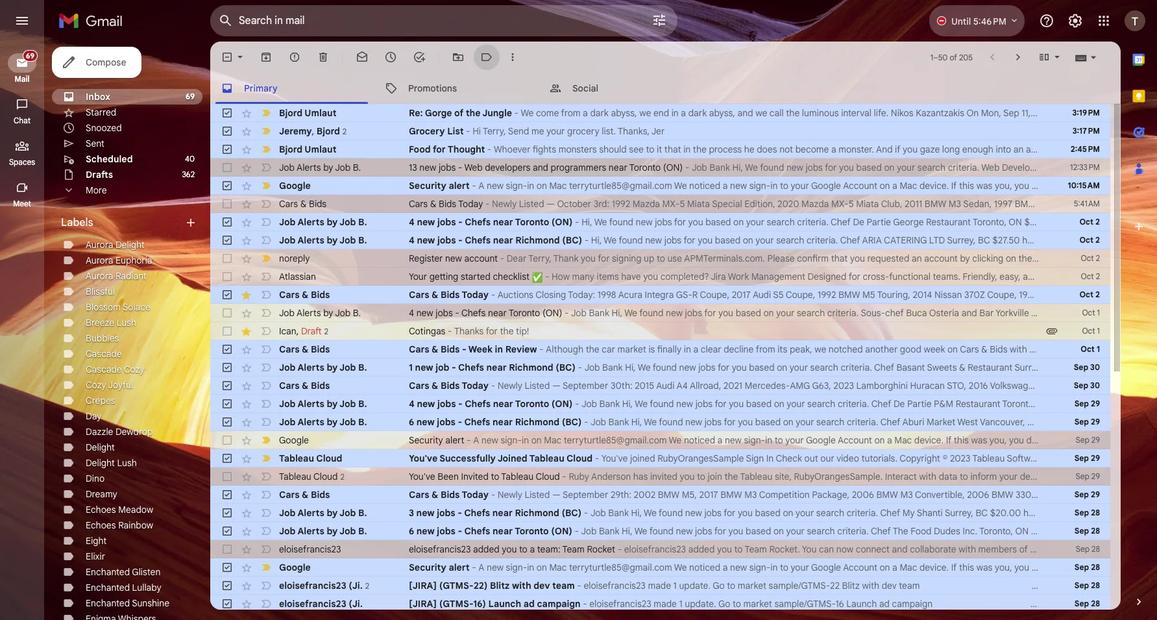Task type: describe. For each thing, give the bounding box(es) containing it.
labels heading
[[61, 216, 184, 229]]

29th:
[[611, 489, 632, 501]]

1 horizontal spatial terry,
[[529, 253, 552, 264]]

full up s4,
[[1118, 362, 1133, 373]]

2 vertical spatial terryturtle85@gmail.com
[[569, 562, 672, 573]]

time down the 2022
[[1102, 216, 1120, 228]]

interact
[[885, 471, 917, 482]]

29 for you
[[1092, 435, 1100, 445]]

cascade for cascade cozy
[[86, 364, 122, 375]]

cascade cozy
[[86, 364, 145, 375]]

2 horizontal spatial mx-
[[1070, 289, 1088, 301]]

gr
[[1150, 234, 1158, 246]]

0 vertical spatial made
[[648, 580, 671, 591]]

2 data from the left
[[1109, 471, 1128, 482]]

chef up "connect"
[[871, 525, 891, 537]]

bmw down join
[[721, 489, 742, 501]]

hourly down $20.50
[[1023, 234, 1049, 246]]

aurora euphoria link
[[86, 254, 152, 266]]

0 vertical spatial terry,
[[483, 125, 506, 137]]

noticed for sep 29
[[684, 434, 715, 446]]

2020
[[778, 198, 800, 210]]

0 horizontal spatial 2011
[[905, 198, 923, 210]]

2 campaign from the left
[[892, 598, 933, 610]]

spaces heading
[[0, 157, 44, 168]]

cloud up tableau cloud 2
[[316, 453, 342, 464]]

september for 30th:
[[563, 380, 609, 391]]

and left work
[[1094, 543, 1109, 555]]

audi left s5 at top right
[[753, 289, 771, 301]]

job alerts by job b. for 13 new jobs - web developers and programmers  near toronto (on) -
[[279, 162, 361, 173]]

found for job bank hi, we found new jobs for you based on your search criteria. chef my shanti surrey, bc $20.00 hourly full time chef the flying p
[[659, 507, 683, 519]]

sweets
[[927, 362, 957, 373]]

row containing jeremy
[[210, 122, 1111, 140]]

1 horizontal spatial 5
[[849, 198, 854, 210]]

Search in mail search field
[[210, 5, 678, 36]]

1 row from the top
[[210, 104, 1158, 122]]

1 vertical spatial bjord
[[317, 125, 340, 137]]

2 horizontal spatial from
[[1126, 271, 1146, 282]]

3 security from the top
[[409, 562, 447, 573]]

b. for 6 new jobs - chefs near toronto (on) - job bank hi, we found new jobs for you based on your search criteria. chef the food dudes inc. toronto, on $19.00 to $30.00 hourly (to be
[[358, 525, 367, 537]]

1983
[[1128, 380, 1146, 391]]

7 row from the top
[[210, 213, 1158, 231]]

4 for 4 new jobs - chefs near toronto (on) - hi, we found new jobs for you based on your search criteria. chef de partie george restaurant toronto, on $20.50 hourly full time chef sha
[[409, 216, 415, 228]]

0 vertical spatial 2017
[[732, 289, 751, 301]]

newly for newly listed — october 3rd: 1992 mazda mx-5 miata special edition, 2020 mazda mx-5 miata club, 2011 bmw m3 sedan, 1997 bmw z3 2.8i roadster, 2022 audi r
[[492, 198, 517, 210]]

1 added from the left
[[473, 543, 500, 555]]

27 row from the top
[[210, 577, 1111, 595]]

1 vertical spatial $27.50
[[1060, 362, 1088, 373]]

google down become
[[812, 180, 841, 192]]

based for basant
[[749, 362, 775, 373]]

the right the call
[[786, 107, 800, 119]]

your up 'amg'
[[790, 362, 808, 373]]

listed for newly listed — september 29th: 2002 bmw m5, 2017 bmw m3 competition package, 2006 bmw m3 convertible, 2006 bmw 330ci zhp convertible, 2011 bmw 
[[525, 489, 550, 501]]

starred link
[[86, 106, 116, 118]]

1 account from the left
[[465, 253, 498, 264]]

2002
[[634, 489, 656, 501]]

cars & bids for cars & bids today - newly listed — september 29th: 2002 bmw m5, 2017 bmw m3 competition package, 2006 bmw m3 convertible, 2006 bmw 330ci zhp convertible, 2011 bmw 
[[279, 489, 330, 501]]

dudes
[[934, 525, 961, 537]]

2 added from the left
[[689, 543, 715, 555]]

now
[[837, 543, 854, 555]]

you
[[802, 543, 817, 555]]

1 horizontal spatial mx-
[[832, 198, 849, 210]]

you've for you've successfully joined tableau cloud
[[409, 453, 438, 464]]

device. for sep 29
[[915, 434, 944, 446]]

select input tool image
[[1090, 52, 1098, 62]]

29 for bc
[[1091, 417, 1100, 427]]

the left slow
[[1129, 343, 1143, 355]]

and up 1996
[[1023, 271, 1039, 282]]

hourly down 2.8i
[[1057, 216, 1083, 228]]

26 row from the top
[[210, 558, 1158, 577]]

1 vertical spatial partie
[[1124, 234, 1148, 246]]

205
[[959, 52, 973, 62]]

basant
[[897, 362, 925, 373]]

on left "$19.00"
[[1016, 525, 1029, 537]]

1 horizontal spatial de
[[894, 398, 905, 410]]

oct 2 down roadster,
[[1080, 217, 1100, 227]]

2 vertical spatial you,
[[995, 562, 1013, 573]]

1 horizontal spatial an
[[1014, 143, 1024, 155]]

echoes rainbow
[[86, 519, 153, 531]]

to up you've successfully joined tableau cloud - you've joined rubyorangessample sign in check out our video tutorials. copyright © 2023 tableau software. all rights reserved. 1621 n
[[775, 434, 783, 446]]

20 row from the top
[[210, 449, 1158, 467]]

west
[[958, 416, 978, 428]]

bc up inc.
[[976, 507, 988, 519]]

tableau down tableau cloud
[[279, 470, 312, 482]]

search for de
[[808, 398, 836, 410]]

special
[[712, 198, 743, 210]]

sep 29 for bc
[[1075, 417, 1100, 427]]

1 horizontal spatial 1992
[[818, 289, 836, 301]]

do for sep 29
[[1084, 434, 1095, 446]]

your up "rocket."
[[787, 525, 805, 537]]

cloud left ruby
[[536, 471, 560, 482]]

programmers
[[551, 162, 607, 173]]

on down gti
[[1039, 398, 1052, 410]]

grocery list - hi terry, send me your grocery list. thanks, jer
[[409, 125, 665, 137]]

1 horizontal spatial abyss,
[[709, 107, 736, 119]]

2 inside tableau cloud 2
[[340, 472, 345, 481]]

1 horizontal spatial mazda
[[802, 198, 829, 210]]

0 horizontal spatial not
[[780, 143, 793, 155]]

older image
[[1012, 51, 1025, 64]]

to right up
[[657, 253, 665, 264]]

compose
[[86, 56, 126, 68]]

to left team:
[[519, 543, 528, 555]]

requested
[[868, 253, 910, 264]]

8 row from the top
[[210, 231, 1158, 249]]

job alerts by job b. for 4 new jobs - chefs near toronto (on) - job bank hi, we found new jobs for you based on your search criteria. chef de partie p&m restaurant toronto, on $20.00 hourly sous-chef
[[279, 398, 367, 410]]

(on) for job bank hi, we found new jobs for you based on your search criteria. chef the food dudes inc. toronto, on $19.00 to $30.00 hourly (to be
[[551, 525, 573, 537]]

0 vertical spatial sample/gtms-
[[769, 580, 830, 591]]

the left tip!
[[500, 325, 514, 337]]

alerts for 1 new job - chefs near richmond (bc) - job bank hi, we found new jobs for you based on your search criteria. chef basant sweets & restaurant surrey, bc $27.50 hourly full time v
[[298, 362, 325, 373]]

full down roadster,
[[1085, 216, 1100, 228]]

monster.
[[839, 143, 874, 155]]

hourly down s4,
[[1088, 398, 1114, 410]]

2 blitz from the left
[[842, 580, 860, 591]]

club,
[[881, 198, 903, 210]]

0 horizontal spatial from
[[561, 107, 581, 119]]

joined
[[498, 453, 528, 464]]

radiant
[[116, 270, 147, 282]]

has
[[634, 471, 648, 482]]

on
[[967, 107, 979, 119]]

oct 2 up link
[[1080, 235, 1100, 245]]

google down can on the right
[[812, 562, 841, 573]]

2 vertical spatial a
[[479, 562, 485, 573]]

2 horizontal spatial m3
[[949, 198, 962, 210]]

by for 4 new jobs - chefs near toronto (on) - job bank hi, we found new jobs for you based on your search criteria. chef de partie p&m restaurant toronto, on $20.00 hourly sous-chef
[[327, 398, 338, 410]]

with down copyright
[[920, 471, 937, 482]]

to up [jira] (gtms-16) launch ad campaign - eloisefrancis23 made 1 update. go to market sample/gtms-16 launch ad campaign ‌ ‌ ‌ ‌ ‌ ‌ ‌ ‌ ‌ ‌ ‌ ‌ ‌ ‌ ‌ ‌ ‌ ‌ ‌ ‌ ‌ ‌ ‌ ‌ ‌ ‌ ‌ ‌ ‌ ‌ ‌ ‌ ‌ ‌ ‌ ‌ ‌ ‌ ‌ ‌ ‌ ‌ ‌ ‌ ‌ ‌ ‌ ‌ ‌ ‌ ‌ ‌ ‌ ‌ ‌ ‌ ‌ ‌ ‌ ‌ ‌ ‌ at bottom
[[727, 580, 736, 591]]

delete image
[[317, 51, 330, 64]]

bmw left 330ci
[[992, 489, 1014, 501]]

edition,
[[745, 198, 776, 210]]

mail heading
[[0, 74, 44, 84]]

2 horizontal spatial 5
[[1088, 289, 1093, 301]]

bjord umlaut for food for thought
[[279, 143, 337, 155]]

1996
[[1020, 289, 1038, 301]]

0 horizontal spatial the
[[893, 525, 909, 537]]

1 horizontal spatial m3
[[901, 489, 913, 501]]

job alerts by job b. for 1 new job - chefs near richmond (bc) - job bank hi, we found new jobs for you based on your search criteria. chef basant sweets & restaurant surrey, bc $27.50 hourly full time v
[[279, 362, 367, 373]]

3:19 pm
[[1073, 108, 1100, 118]]

1 vertical spatial not
[[1146, 434, 1158, 446]]

0 horizontal spatial mx-
[[663, 198, 680, 210]]

the left abyss
[[1055, 143, 1069, 155]]

1 vertical spatial that
[[831, 253, 848, 264]]

based down special in the right of the page
[[706, 216, 731, 228]]

1 vertical spatial update.
[[685, 598, 717, 610]]

although
[[546, 343, 584, 355]]

enchanted for enchanted lullaby
[[86, 582, 130, 593]]

oct 2 for how many items have you completed? jira work management designed for cross-functional teams. friendly, easy, and intuitive. jump in go from ide
[[1081, 271, 1100, 281]]

toronto for job bank hi, we found new jobs for you based on your search criteria. chef the food dudes inc. toronto, on $19.00 to $30.00 hourly (to be
[[515, 525, 549, 537]]

audi left a4
[[656, 380, 675, 391]]

4 new jobs - chefs near toronto (on) - hi, we found new jobs for you based on your search criteria. chef de partie george restaurant toronto, on $20.50 hourly full time chef sha
[[409, 216, 1158, 228]]

security alert - a new sign-in on mac terryturtle85@gmail.com we noticed a new sign-in to your google account on a mac device. if this was you, you don't need to do anything. if no for fifth row from the top of the page
[[409, 180, 1158, 192]]

noticed for 10:15 am
[[690, 180, 721, 192]]

bjord umlaut for re: gorge of the jungle
[[279, 107, 337, 119]]

the up hi on the top of page
[[466, 107, 481, 119]]

cloud down tableau cloud
[[314, 470, 338, 482]]

by for 4 new jobs - chefs near toronto (on) - hi, we found new jobs for you based on your search criteria. chef de partie george restaurant toronto, on $20.50 hourly full time chef sha
[[327, 216, 338, 228]]

september for 29th:
[[563, 489, 609, 501]]

1 vertical spatial oct 1
[[1083, 326, 1100, 336]]

2 horizontal spatial abyss,
[[1026, 143, 1053, 155]]

2 vertical spatial was
[[977, 562, 993, 573]]

chef up - how many items have you completed? jira work management designed for cross-functional teams. friendly, easy, and intuitive. jump in go from ide
[[831, 216, 851, 228]]

october
[[557, 198, 592, 210]]

2 launch from the left
[[847, 598, 877, 610]]

teams.
[[933, 271, 961, 282]]

2 vertical spatial do
[[1090, 562, 1100, 573]]

on down the '1997'
[[1009, 216, 1023, 228]]

settings image
[[1068, 13, 1084, 29]]

to left inform
[[960, 471, 969, 482]]

drafts link
[[86, 169, 113, 180]]

— for 29th:
[[552, 489, 561, 501]]

1 horizontal spatial sous-
[[1116, 398, 1140, 410]]

3 row from the top
[[210, 140, 1158, 158]]

cloud up ruby
[[567, 453, 593, 464]]

29 for bmw
[[1091, 490, 1100, 499]]

chef left the "aburi"
[[881, 416, 901, 428]]

cotingas - thanks for the tip!
[[409, 325, 529, 337]]

0 vertical spatial market
[[618, 343, 647, 355]]

1 2006 from the left
[[852, 489, 874, 501]]

security alert - a new sign-in on mac terryturtle85@gmail.com we noticed a new sign-in to your google account on a mac device. if this was you, you don't need to do anything. if no for 26th row from the top of the page
[[409, 562, 1158, 573]]

the left process
[[693, 143, 707, 155]]

2 no from the top
[[1151, 562, 1158, 573]]

navigation containing mail
[[0, 42, 45, 620]]

a4
[[677, 380, 688, 391]]

your right 'me'
[[547, 125, 565, 137]]

chef down lamborghini on the right of the page
[[872, 398, 892, 410]]

with down inc.
[[959, 543, 976, 555]]

bmw down - how many items have you completed? jira work management designed for cross-functional teams. friendly, easy, and intuitive. jump in go from ide
[[839, 289, 861, 301]]

bmw down interact
[[877, 489, 898, 501]]

1 coupe, from the left
[[700, 289, 730, 301]]

richmond for 6 new jobs - chefs near richmond (bc)
[[515, 416, 560, 428]]

intuitive.
[[1041, 271, 1076, 282]]

se,
[[1057, 380, 1070, 391]]

main content containing primary
[[210, 42, 1158, 620]]

2 vertical spatial go
[[719, 598, 731, 610]]

richmond for 1 new job - chefs near richmond (bc)
[[509, 362, 554, 373]]

2 coupe, from the left
[[786, 289, 816, 301]]

inform
[[971, 471, 997, 482]]

based for the
[[746, 525, 772, 537]]

process
[[709, 143, 742, 155]]

2 inside the jeremy , bjord 2
[[343, 126, 347, 136]]

1 ad from the left
[[524, 598, 535, 610]]

listed for newly listed — october 3rd: 1992 mazda mx-5 miata special edition, 2020 mazda mx-5 miata club, 2011 bmw m3 sedan, 1997 bmw z3 2.8i roadster, 2022 audi r
[[519, 198, 544, 210]]

11,
[[1022, 107, 1031, 119]]

week
[[924, 343, 946, 355]]

full up activation
[[1051, 234, 1065, 246]]

rocket.
[[770, 543, 800, 555]]

4 new jobs - chefs near richmond (bc) - hi, we found new jobs for you based on your search criteria. chef aria catering ltd surrey, bc $27.50 hourly full time chef de partie gr
[[409, 234, 1158, 246]]

chef down po
[[1137, 416, 1157, 428]]

1 horizontal spatial the
[[1111, 507, 1126, 519]]

14 row from the top
[[210, 340, 1158, 358]]

chef left 'my' on the right of the page
[[881, 507, 901, 519]]

terryturtle85@gmail.com for 10:15 am
[[569, 180, 672, 192]]

2 vertical spatial surrey,
[[945, 507, 974, 519]]

google up our
[[806, 434, 836, 446]]

chefs for 6 new jobs - chefs near toronto (on) - job bank hi, we found new jobs for you based on your search criteria. chef the food dudes inc. toronto, on $19.00 to $30.00 hourly (to be
[[465, 525, 490, 537]]

— for 3rd:
[[547, 198, 555, 210]]

2 vertical spatial device.
[[920, 562, 949, 573]]

time up the $30.00
[[1069, 507, 1087, 519]]

hourly down the sales
[[1090, 362, 1116, 373]]

successfully
[[440, 453, 496, 464]]

2 vertical spatial $27.50
[[1042, 416, 1070, 428]]

bc up clicking
[[978, 234, 991, 246]]

oct 2 for dear terry, thank you for signing up to use apmterminals.com. please confirm that you requested an account by clicking on the activation link below. once aut
[[1081, 253, 1100, 263]]

criteria. for de
[[838, 398, 870, 410]]

tableau right joined
[[530, 453, 565, 464]]

1 dark from the left
[[590, 107, 609, 119]]

the right join
[[725, 471, 739, 482]]

0 vertical spatial partie
[[867, 216, 891, 228]]

2 vertical spatial 2011
[[1114, 489, 1131, 501]]

2 horizontal spatial mazda
[[1041, 289, 1068, 301]]

bmw up ltd
[[925, 198, 947, 210]]

1 new job - chefs near richmond (bc) - job bank hi, we found new jobs for you based on your search criteria. chef basant sweets & restaurant surrey, bc $27.50 hourly full time v
[[409, 362, 1158, 373]]

bmw down invited
[[658, 489, 680, 501]]

v
[[1155, 362, 1158, 373]]

0 vertical spatial restaurant
[[927, 216, 971, 228]]

2 dev from the left
[[882, 580, 897, 591]]

your up security alert - a new sign-in on mac terryturtle85@gmail.com we noticed a new sign-in to your google account on a mac device. if this was you, you don't need to do anything. if not
[[796, 416, 814, 428]]

delight for delight lush
[[86, 457, 115, 469]]

confirm
[[797, 253, 829, 264]]

2 vertical spatial account
[[843, 562, 878, 573]]

promotions tab
[[375, 73, 538, 104]]

enchanted lullaby link
[[86, 582, 161, 593]]

hourly down 330ci
[[1024, 507, 1050, 519]]

0 vertical spatial $20.00
[[1054, 398, 1085, 410]]

0 horizontal spatial an
[[912, 253, 922, 264]]

oct 2 for auctions closing today: 1998 acura integra gs-r coupe, 2017 audi s5 coupe, 1992 bmw m5 touring, 2014 nissan 370z coupe, 1996 mazda mx-5 miata, cars & b
[[1080, 290, 1100, 299]]

to up cars & bids today - newly listed — october 3rd: 1992 mazda mx-5 miata special edition, 2020 mazda mx-5 miata club, 2011 bmw m3 sedan, 1997 bmw z3 2.8i roadster, 2022 audi r
[[780, 180, 789, 192]]

mark as read image
[[356, 51, 369, 64]]

items
[[597, 271, 619, 282]]

2 vertical spatial this
[[959, 562, 975, 573]]

below.
[[1094, 253, 1121, 264]]

chef up the $30.00
[[1089, 507, 1109, 519]]

2 vertical spatial market
[[744, 598, 772, 610]]

2 account from the left
[[925, 253, 958, 264]]

0 vertical spatial surrey,
[[948, 234, 976, 246]]

[jira] for [jira] (gtms-22) blitz with dev team - eloisefrancis23 made 1 update. go to market sample/gtms-22 blitz with dev team ‌ ‌ ‌ ‌ ‌ ‌ ‌ ‌ ‌ ‌ ‌ ‌ ‌ ‌ ‌ ‌ ‌ ‌ ‌ ‌ ‌ ‌ ‌ ‌ ‌ ‌ ‌ ‌ ‌ ‌ ‌ ‌ ‌ ‌ ‌ ‌ ‌ ‌ ‌ ‌ ‌ ‌ ‌ ‌ ‌ ‌ ‌ ‌ ‌ ‌ ‌ ‌ ‌ ‌ ‌ ‌ ‌ ‌ ‌ ‌ ‌
[[409, 580, 437, 591]]

bar
[[980, 307, 994, 319]]

be
[[1149, 525, 1158, 537]]

0 horizontal spatial de
[[853, 216, 865, 228]]

kazantzakis
[[916, 107, 965, 119]]

19 row from the top
[[210, 431, 1158, 449]]

1 vertical spatial surrey,
[[1015, 362, 1043, 373]]

6 row from the top
[[210, 195, 1158, 213]]

bank for job bank hi, we found new jobs for you based on your search criteria. sous-chef buca osteria and bar yorkville toronto, on $57500.00 annua
[[589, 307, 610, 319]]

330ci
[[1016, 489, 1040, 501]]

2 horizontal spatial team
[[1071, 543, 1091, 555]]

to up rights
[[1074, 434, 1082, 446]]

22)
[[474, 580, 488, 591]]

google up tableau cloud
[[279, 434, 309, 446]]

anderson
[[591, 471, 631, 482]]

21 row from the top
[[210, 467, 1158, 486]]

near for job bank hi, we found new jobs for you based on your search criteria. chef basant sweets & restaurant surrey, bc $27.50 hourly full time v
[[487, 362, 507, 373]]

and right "connect"
[[892, 543, 908, 555]]

row containing eloisefrancis23
[[210, 540, 1158, 558]]

0 horizontal spatial sous-
[[861, 307, 886, 319]]

tableau up inform
[[973, 453, 1005, 464]]

your down you
[[791, 562, 809, 573]]

audi up sha
[[1132, 198, 1150, 210]]

job alerts by job b. for 3 new jobs - chefs near richmond (bc) - job bank hi, we found new jobs for you based on your search criteria. chef my shanti surrey, bc $20.00 hourly full time chef the flying p
[[279, 507, 367, 519]]

cars & bids for cars & bids today - newly listed — october 3rd: 1992 mazda mx-5 miata special edition, 2020 mazda mx-5 miata club, 2011 bmw m3 sedan, 1997 bmw z3 2.8i roadster, 2022 audi r
[[279, 198, 327, 210]]

1 vertical spatial sample/gtms-
[[775, 598, 836, 610]]

on left $57500.00
[[1067, 307, 1081, 319]]

toronto down see
[[630, 162, 661, 173]]

if up the "©"
[[946, 434, 952, 446]]

69 inside navigation
[[26, 51, 34, 60]]

2 inside eloisefrancis23 (ji. 2
[[365, 581, 370, 590]]

1 vertical spatial go
[[713, 580, 725, 591]]

collaborate
[[910, 543, 957, 555]]

with right 22
[[862, 580, 880, 591]]

enchanted glisten
[[86, 566, 161, 578]]

0 horizontal spatial cozy
[[86, 379, 106, 391]]

1 horizontal spatial cozy
[[124, 364, 145, 375]]

1 convertible, from the left
[[915, 489, 965, 501]]

2 horizontal spatial de
[[1110, 234, 1121, 246]]

snoozed link
[[86, 122, 122, 134]]

2 vertical spatial don't
[[1032, 562, 1053, 573]]

✅ image
[[532, 272, 543, 283]]

don't for 10:15 am
[[1032, 180, 1053, 192]]

can
[[819, 543, 834, 555]]

cozy joyful link
[[86, 379, 133, 391]]

newly for newly listed — september 29th: 2002 bmw m5, 2017 bmw m3 competition package, 2006 bmw m3 convertible, 2006 bmw 330ci zhp convertible, 2011 bmw 
[[498, 489, 523, 501]]

your down 'edition,' in the top right of the page
[[746, 216, 765, 228]]

google down "jeremy"
[[279, 180, 311, 192]]

2 horizontal spatial we
[[815, 343, 827, 355]]

0 horizontal spatial abyss,
[[611, 107, 637, 119]]

found for job bank hi, we found new jobs for you based on your search criteria. chef basant sweets & restaurant surrey, bc $27.50 hourly full time v
[[653, 362, 677, 373]]

richmond for 4 new jobs - chefs near richmond (bc)
[[516, 234, 560, 246]]

12 row from the top
[[210, 304, 1158, 322]]

(ji. for eloisefrancis23 (ji.
[[349, 598, 363, 610]]

audi left s4,
[[1092, 380, 1110, 391]]

bmw left z3
[[1015, 198, 1037, 210]]

today for newly listed — october 3rd: 1992 mazda mx-5 miata special edition, 2020 mazda mx-5 miata club, 2011 bmw m3 sedan, 1997 bmw z3 2.8i roadster, 2022 audi r
[[458, 198, 483, 210]]

euphoria
[[116, 254, 152, 266]]

tab list inside main content
[[210, 73, 1121, 104]]

0 vertical spatial $27.50
[[993, 234, 1020, 246]]

1 vertical spatial chef
[[1140, 398, 1158, 410]]

chef left 'aria'
[[841, 234, 861, 246]]

blossom
[[86, 301, 121, 313]]

hourly up rights
[[1072, 416, 1098, 428]]

tableau down sign
[[740, 471, 773, 482]]

4 for 4 new jobs - chefs near toronto (on) - job bank hi, we found new jobs for you based on your search criteria. chef de partie p&m restaurant toronto, on $20.00 hourly sous-chef
[[409, 398, 415, 410]]

30 for bc
[[1091, 362, 1100, 372]]

0 horizontal spatial chef
[[886, 307, 904, 319]]

1 horizontal spatial 69
[[186, 92, 195, 101]]

need for sep 29
[[1050, 434, 1071, 446]]

aurora radiant link
[[86, 270, 147, 282]]

2 vertical spatial from
[[756, 343, 776, 355]]

enchanted lullaby
[[86, 582, 161, 593]]

cars & bids today - newly listed — september 29th: 2002 bmw m5, 2017 bmw m3 competition package, 2006 bmw m3 convertible, 2006 bmw 330ci zhp convertible, 2011 bmw 
[[409, 489, 1158, 501]]

1 horizontal spatial food
[[911, 525, 932, 537]]

18 row from the top
[[210, 413, 1158, 431]]

0 horizontal spatial 1992
[[612, 198, 631, 210]]

alerts for 4 new jobs - chefs near richmond (bc) - hi, we found new jobs for you based on your search criteria. chef aria catering ltd surrey, bc $27.50 hourly full time chef de partie gr
[[298, 234, 325, 246]]

job alerts by job b. for 6 new jobs - chefs near toronto (on) - job bank hi, we found new jobs for you based on your search criteria. chef the food dudes inc. toronto, on $19.00 to $30.00 hourly (to be
[[279, 525, 367, 537]]

2 team from the left
[[745, 543, 767, 555]]

labels image
[[480, 51, 493, 64]]

join
[[708, 471, 723, 482]]

lush for breeze lush
[[117, 317, 136, 329]]

hi, for job bank hi, we found new jobs for you based on your search criteria. chef my shanti surrey, bc $20.00 hourly full time chef the flying p
[[631, 507, 642, 519]]

if down back
[[1143, 180, 1149, 192]]

hi, for job bank hi, we found new jobs for you based on your search criteria. chef de partie p&m restaurant toronto, on $20.00 hourly sous-chef
[[622, 398, 633, 410]]

restaurant for p&m
[[956, 398, 1001, 410]]

oct up link
[[1080, 235, 1094, 245]]

getting
[[430, 271, 459, 282]]

main menu image
[[14, 13, 30, 29]]

amg
[[790, 380, 810, 391]]

long
[[943, 143, 960, 155]]

1 vertical spatial $20.00
[[991, 507, 1022, 519]]

hi, down 3rd: on the top of page
[[591, 234, 602, 246]]

based for de
[[746, 398, 772, 410]]

how
[[552, 271, 570, 282]]

1 horizontal spatial partie
[[908, 398, 932, 410]]

bank for job bank hi, we found new jobs for you based on your search criteria. chef de partie p&m restaurant toronto, on $20.00 hourly sous-chef
[[600, 398, 620, 410]]

job alerts by job b. for 4 new jobs - chefs near toronto (on) - job bank hi, we found new jobs for you based on your search criteria. sous-chef buca osteria and bar yorkville toronto, on $57500.00 annua
[[279, 307, 361, 319]]

support image
[[1039, 13, 1055, 29]]

1 team from the left
[[563, 543, 585, 555]]

near for hi, we found new jobs for you based on your search criteria. chef de partie george restaurant toronto, on $20.50 hourly full time chef sha
[[493, 216, 513, 228]]

into
[[996, 143, 1012, 155]]

0 vertical spatial delight
[[116, 239, 145, 251]]

echoes meadow link
[[86, 504, 153, 515]]

alerts for 4 new jobs - chefs near toronto (on) - job bank hi, we found new jobs for you based on your search criteria. chef de partie p&m restaurant toronto, on $20.00 hourly sous-chef
[[298, 398, 325, 410]]

the up easy,
[[1019, 253, 1033, 264]]

1 horizontal spatial we
[[756, 107, 768, 119]]

time up link
[[1068, 234, 1086, 246]]

your
[[409, 271, 427, 282]]

completed?
[[661, 271, 709, 282]]

your up please
[[756, 234, 774, 246]]

inc.
[[963, 525, 978, 537]]

b. for 4 new jobs - chefs near toronto (on) - hi, we found new jobs for you based on your search criteria. chef de partie george restaurant toronto, on $20.50 hourly full time chef sha
[[358, 216, 367, 228]]

easy,
[[1000, 271, 1021, 282]]

echoes for echoes rainbow
[[86, 519, 116, 531]]

near for job bank hi, we found new jobs for you based on your search criteria. chef my shanti surrey, bc $20.00 hourly full time chef the flying p
[[493, 507, 513, 519]]

don't for sep 29
[[1027, 434, 1048, 446]]

0 horizontal spatial mazda
[[633, 198, 660, 210]]

today for auctions closing today: 1998 acura integra gs-r coupe, 2017 audi s5 coupe, 1992 bmw m5 touring, 2014 nissan 370z coupe, 1996 mazda mx-5 miata, cars & b
[[462, 289, 489, 301]]

aurora euphoria
[[86, 254, 152, 266]]

anything. for 10:15 am
[[1103, 180, 1141, 192]]

Search in mail text field
[[239, 14, 615, 27]]

job alerts by job b. for 4 new jobs - chefs near richmond (bc) - hi, we found new jobs for you based on your search criteria. chef aria catering ltd surrey, bc $27.50 hourly full time chef de partie gr
[[279, 234, 367, 246]]

account for sep 29
[[838, 434, 872, 446]]

friendly,
[[963, 271, 998, 282]]

23 row from the top
[[210, 504, 1158, 522]]

of for the
[[455, 107, 464, 119]]

have
[[622, 271, 641, 282]]

0 horizontal spatial that
[[665, 143, 681, 155]]

with left "some"
[[1010, 343, 1028, 355]]

aut
[[1147, 253, 1158, 264]]

video
[[837, 453, 859, 464]]

hi, for job bank hi, we found new jobs for you based on your search criteria. chef basant sweets & restaurant surrey, bc $27.50 hourly full time v
[[625, 362, 636, 373]]

2 vertical spatial alert
[[449, 562, 470, 573]]

is
[[649, 343, 655, 355]]

do for 10:15 am
[[1090, 180, 1100, 192]]

1 launch from the left
[[489, 598, 521, 610]]



Task type: vqa. For each thing, say whether or not it's contained in the screenshot.


Task type: locate. For each thing, give the bounding box(es) containing it.
0 vertical spatial cascade
[[86, 348, 122, 360]]

hourly up work
[[1106, 525, 1132, 537]]

toronto, down volkswagen
[[1003, 398, 1037, 410]]

2 4 from the top
[[409, 234, 415, 246]]

0 horizontal spatial 5
[[680, 198, 685, 210]]

echoes
[[86, 504, 116, 515], [86, 519, 116, 531]]

you've for you've been invited to tableau cloud
[[409, 471, 435, 482]]

elixir link
[[86, 551, 105, 562]]

and left bar
[[962, 307, 978, 319]]

2 30 from the top
[[1091, 380, 1100, 390]]

30 down the sales
[[1091, 362, 1100, 372]]

2 vertical spatial bjord
[[279, 143, 303, 155]]

z3
[[1039, 198, 1049, 210]]

-
[[515, 107, 519, 119], [466, 125, 470, 137], [487, 143, 492, 155], [458, 162, 463, 173], [686, 162, 690, 173], [472, 180, 476, 192], [486, 198, 490, 210], [458, 216, 463, 228], [575, 216, 579, 228], [458, 234, 463, 246], [585, 234, 589, 246], [500, 253, 505, 264], [545, 271, 550, 282], [491, 289, 495, 301], [455, 307, 460, 319], [565, 307, 569, 319], [448, 325, 452, 337], [462, 343, 467, 355], [540, 343, 544, 355], [452, 362, 456, 373], [578, 362, 582, 373], [491, 380, 495, 391], [458, 398, 463, 410], [575, 398, 579, 410], [458, 416, 462, 428], [584, 416, 589, 428], [467, 434, 471, 446], [595, 453, 599, 464], [562, 471, 567, 482], [491, 489, 495, 501], [458, 507, 462, 519], [584, 507, 588, 519], [458, 525, 462, 537], [575, 525, 579, 537], [618, 543, 622, 555], [472, 562, 476, 573], [577, 580, 582, 591], [583, 598, 587, 610]]

2 job alerts by job b. from the top
[[279, 216, 367, 228]]

28 row from the top
[[210, 595, 1111, 613]]

1 vertical spatial 1992
[[818, 289, 836, 301]]

1 enchanted from the top
[[86, 566, 130, 578]]

10 row from the top
[[210, 267, 1158, 286]]

jobs
[[439, 162, 456, 173], [438, 216, 456, 228], [655, 216, 672, 228], [438, 234, 456, 246], [665, 234, 682, 246], [436, 307, 453, 319], [685, 307, 702, 319], [699, 362, 716, 373], [438, 398, 456, 410], [696, 398, 713, 410], [437, 416, 456, 428], [705, 416, 722, 428], [437, 507, 456, 519], [705, 507, 722, 519], [437, 525, 456, 537], [695, 525, 713, 537]]

toronto for hi, we found new jobs for you based on your search criteria. chef de partie george restaurant toronto, on $20.50 hourly full time chef sha
[[515, 216, 549, 228]]

0 horizontal spatial food
[[409, 143, 431, 155]]

bubbles link
[[86, 332, 119, 344]]

near for job bank hi, we found new jobs for you based on your search criteria. chef aburi market west vancouver, bc $27.50 hourly full time chef 
[[493, 416, 513, 428]]

1 vertical spatial [jira]
[[409, 598, 437, 610]]

richmond up team:
[[515, 507, 560, 519]]

0 vertical spatial update.
[[679, 580, 711, 591]]

5 left the miata,
[[1088, 289, 1093, 301]]

umlaut for food for thought - whoever fights monsters should see to it that in the process he does not become a monster. and if you gaze long enough into an abyss, the abyss will gaze back i
[[305, 143, 337, 155]]

0 horizontal spatial team
[[553, 580, 575, 591]]

1 september from the top
[[563, 380, 609, 391]]

1 50 of 205
[[931, 52, 973, 62]]

1 vertical spatial terryturtle85@gmail.com
[[564, 434, 667, 446]]

, for jeremy
[[312, 125, 314, 137]]

2 bjord umlaut from the top
[[279, 143, 337, 155]]

4 for 4 new jobs - chefs near richmond (bc) - hi, we found new jobs for you based on your search criteria. chef aria catering ltd surrey, bc $27.50 hourly full time chef de partie gr
[[409, 234, 415, 246]]

based up eloisefrancis23 added you to a team: team rocket - eloisefrancis23 added you to team rocket. you can now connect and collaborate with members of your new team and work on pro
[[746, 525, 772, 537]]

5 left special in the right of the page
[[680, 198, 685, 210]]

dazzle
[[86, 426, 113, 438]]

sales
[[1084, 343, 1105, 355]]

market down [jira] (gtms-22) blitz with dev team - eloisefrancis23 made 1 update. go to market sample/gtms-22 blitz with dev team ‌ ‌ ‌ ‌ ‌ ‌ ‌ ‌ ‌ ‌ ‌ ‌ ‌ ‌ ‌ ‌ ‌ ‌ ‌ ‌ ‌ ‌ ‌ ‌ ‌ ‌ ‌ ‌ ‌ ‌ ‌ ‌ ‌ ‌ ‌ ‌ ‌ ‌ ‌ ‌ ‌ ‌ ‌ ‌ ‌ ‌ ‌ ‌ ‌ ‌ ‌ ‌ ‌ ‌ ‌ ‌ ‌ ‌ ‌ ‌ ‌
[[744, 598, 772, 610]]

sep 30 right se,
[[1074, 380, 1100, 390]]

developers
[[485, 162, 531, 173]]

ad
[[524, 598, 535, 610], [880, 598, 890, 610]]

aurora radiant
[[86, 270, 147, 282]]

of up list
[[455, 107, 464, 119]]

22
[[830, 580, 840, 591]]

1 data from the left
[[939, 471, 958, 482]]

1 echoes from the top
[[86, 504, 116, 515]]

3 job alerts by job b. from the top
[[279, 234, 367, 246]]

blitz right 22)
[[490, 580, 510, 591]]

the left the flying
[[1111, 507, 1126, 519]]

9 row from the top
[[210, 249, 1158, 267]]

2 horizontal spatial 2023
[[1034, 107, 1054, 119]]

umlaut
[[305, 107, 337, 119], [305, 143, 337, 155]]

(bc) for 4 new jobs - chefs near richmond (bc)
[[562, 234, 582, 246]]

1 vertical spatial —
[[552, 380, 561, 391]]

2 horizontal spatial partie
[[1124, 234, 1148, 246]]

alert for sep 29
[[446, 434, 465, 446]]

a for 10:15 am
[[479, 180, 485, 192]]

chef up below.
[[1088, 234, 1108, 246]]

None checkbox
[[221, 51, 234, 64], [221, 125, 234, 138], [221, 143, 234, 156], [221, 161, 234, 174], [221, 197, 234, 210], [221, 216, 234, 229], [221, 270, 234, 283], [221, 343, 234, 356], [221, 379, 234, 392], [221, 397, 234, 410], [221, 488, 234, 501], [221, 506, 234, 519], [221, 597, 234, 610], [221, 51, 234, 64], [221, 125, 234, 138], [221, 143, 234, 156], [221, 161, 234, 174], [221, 197, 234, 210], [221, 216, 234, 229], [221, 270, 234, 283], [221, 343, 234, 356], [221, 379, 234, 392], [221, 397, 234, 410], [221, 488, 234, 501], [221, 506, 234, 519], [221, 597, 234, 610]]

listed for newly listed — september 30th: 2015 audi a4 allroad, 2021 mercedes-amg g63, 2023 lamborghini huracan sto, 2016 volkswagen gti se, 2011 audi s4, 1983 po
[[525, 380, 550, 391]]

0 vertical spatial food
[[409, 143, 431, 155]]

2 enchanted from the top
[[86, 582, 130, 593]]

1 vertical spatial 2017
[[700, 489, 718, 501]]

account
[[843, 180, 878, 192], [838, 434, 872, 446], [843, 562, 878, 573]]

newly
[[492, 198, 517, 210], [498, 380, 523, 391], [498, 489, 523, 501]]

chefs for 4 new jobs - chefs near toronto (on) - job bank hi, we found new jobs for you based on your search criteria. sous-chef buca osteria and bar yorkville toronto, on $57500.00 annua
[[462, 307, 486, 319]]

do up rights
[[1084, 434, 1095, 446]]

1 sep 30 from the top
[[1074, 362, 1100, 372]]

$57500.00
[[1083, 307, 1130, 319]]

1 no from the top
[[1151, 180, 1158, 192]]

meet heading
[[0, 199, 44, 209]]

1 30 from the top
[[1091, 362, 1100, 372]]

criteria. for my
[[847, 507, 878, 519]]

0 vertical spatial 6
[[409, 416, 414, 428]]

2 dark from the left
[[689, 107, 707, 119]]

0 vertical spatial this
[[959, 180, 975, 192]]

by for 6 new jobs - chefs near toronto (on) - job bank hi, we found new jobs for you based on your search criteria. chef the food dudes inc. toronto, on $19.00 to $30.00 hourly (to be
[[327, 525, 338, 537]]

1 vertical spatial the
[[893, 525, 909, 537]]

— up team:
[[552, 489, 561, 501]]

visualiz
[[1130, 471, 1158, 482]]

3 aurora from the top
[[86, 270, 113, 282]]

(on) up team:
[[551, 525, 573, 537]]

sep 29 for bmw
[[1075, 490, 1100, 499]]

n
[[1151, 453, 1158, 464]]

eight
[[86, 535, 107, 547]]

2 (ji. from the top
[[349, 598, 363, 610]]

gmail image
[[58, 8, 129, 34]]

(bc) up ruby
[[562, 416, 582, 428]]

a
[[479, 180, 485, 192], [473, 434, 479, 446], [479, 562, 485, 573]]

2 vertical spatial —
[[552, 489, 561, 501]]

device. for 10:15 am
[[920, 180, 949, 192]]

surrey, right ltd
[[948, 234, 976, 246]]

1 blitz from the left
[[490, 580, 510, 591]]

1 horizontal spatial chef
[[1140, 398, 1158, 410]]

1 horizontal spatial 2006
[[968, 489, 990, 501]]

need up 2.8i
[[1056, 180, 1077, 192]]

1 vertical spatial made
[[654, 598, 677, 610]]

alerts for 4 new jobs - chefs near toronto (on) - job bank hi, we found new jobs for you based on your search criteria. sous-chef buca osteria and bar yorkville toronto, on $57500.00 annua
[[297, 307, 321, 319]]

delight down delight link
[[86, 457, 115, 469]]

1 cascade from the top
[[86, 348, 122, 360]]

if up 1621
[[1138, 434, 1143, 446]]

0 vertical spatial aurora
[[86, 239, 113, 251]]

toronto down review
[[515, 398, 549, 410]]

you've up anderson in the bottom right of the page
[[602, 453, 628, 464]]

found
[[609, 216, 634, 228], [619, 234, 643, 246], [640, 307, 664, 319], [653, 362, 677, 373], [650, 398, 674, 410], [659, 416, 683, 428], [659, 507, 683, 519], [650, 525, 674, 537]]

1 vertical spatial 69
[[186, 92, 195, 101]]

and left the call
[[738, 107, 753, 119]]

oct for thanks for the tip!
[[1083, 326, 1096, 336]]

data down reserved.
[[1109, 471, 1128, 482]]

functional
[[890, 271, 931, 282]]

september left 30th:
[[563, 380, 609, 391]]

thanks,
[[618, 125, 650, 137]]

an up functional
[[912, 253, 922, 264]]

r
[[1152, 198, 1158, 210], [693, 289, 698, 301]]

shanti
[[917, 507, 943, 519]]

1 dev from the left
[[534, 580, 550, 591]]

1998
[[598, 289, 616, 301]]

0 horizontal spatial ad
[[524, 598, 535, 610]]

oct up the sales
[[1083, 326, 1096, 336]]

social tab
[[539, 73, 702, 104]]

1 (ji. from the top
[[349, 579, 363, 591]]

lush down blossom solace link
[[117, 317, 136, 329]]

hi, for job bank hi, we found new jobs for you based on your search criteria. chef the food dudes inc. toronto, on $19.00 to $30.00 hourly (to be
[[622, 525, 633, 537]]

slow
[[1145, 343, 1158, 355]]

2 2006 from the left
[[968, 489, 990, 501]]

enchanted for enchanted sunshine
[[86, 597, 130, 609]]

2 [jira] from the top
[[409, 598, 437, 610]]

2 ad from the left
[[880, 598, 890, 610]]

(on) down october at the top of page
[[552, 216, 573, 228]]

was
[[977, 180, 993, 192], [972, 434, 988, 446], [977, 562, 993, 573]]

— left october at the top of page
[[547, 198, 555, 210]]

1 miata from the left
[[687, 198, 710, 210]]

job alerts by job b. for 4 new jobs - chefs near toronto (on) - hi, we found new jobs for you based on your search criteria. chef de partie george restaurant toronto, on $20.50 hourly full time chef sha
[[279, 216, 367, 228]]

new
[[420, 162, 437, 173], [487, 180, 504, 192], [730, 180, 747, 192], [417, 216, 435, 228], [636, 216, 653, 228], [417, 234, 435, 246], [645, 234, 662, 246], [445, 253, 462, 264], [417, 307, 433, 319], [666, 307, 683, 319], [415, 362, 433, 373], [679, 362, 696, 373], [417, 398, 435, 410], [677, 398, 693, 410], [417, 416, 435, 428], [686, 416, 703, 428], [482, 434, 499, 446], [725, 434, 742, 446], [417, 507, 435, 519], [685, 507, 702, 519], [417, 525, 435, 537], [676, 525, 693, 537], [1051, 543, 1068, 555], [487, 562, 504, 573], [730, 562, 747, 573]]

near
[[609, 162, 628, 173], [493, 216, 513, 228], [493, 234, 513, 246], [488, 307, 507, 319], [487, 362, 507, 373], [493, 398, 513, 410], [493, 416, 513, 428], [493, 507, 513, 519], [493, 525, 513, 537]]

a for sep 29
[[473, 434, 479, 446]]

0 vertical spatial 2023
[[1034, 107, 1054, 119]]

1 campaign from the left
[[537, 598, 581, 610]]

1 bjord umlaut from the top
[[279, 107, 337, 119]]

search in mail image
[[214, 9, 238, 32]]

1 vertical spatial 2011
[[1073, 380, 1090, 391]]

chefs for 4 new jobs - chefs near toronto (on) - job bank hi, we found new jobs for you based on your search criteria. chef de partie p&m restaurant toronto, on $20.00 hourly sous-chef
[[465, 398, 491, 410]]

if
[[952, 180, 957, 192], [1143, 180, 1149, 192], [946, 434, 952, 446], [1138, 434, 1143, 446], [952, 562, 957, 573], [1143, 562, 1149, 573]]

1 vertical spatial (ji.
[[349, 598, 363, 610]]

abyss, up thanks,
[[611, 107, 637, 119]]

day link
[[86, 410, 102, 422]]

tableau
[[279, 453, 314, 464], [530, 453, 565, 464], [973, 453, 1005, 464], [279, 470, 312, 482], [501, 471, 534, 482], [740, 471, 773, 482]]

row containing atlassian
[[210, 267, 1158, 286]]

based up apmterminals.com.
[[715, 234, 741, 246]]

(on) for hi, we found new jobs for you based on your search criteria. chef de partie george restaurant toronto, on $20.50 hourly full time chef sha
[[552, 216, 573, 228]]

0 vertical spatial [jira]
[[409, 580, 437, 591]]

found for job bank hi, we found new jobs for you based on your search criteria. chef aburi market west vancouver, bc $27.50 hourly full time chef 
[[659, 416, 683, 428]]

sep 30 for 1983
[[1074, 380, 1100, 390]]

sign-
[[506, 180, 527, 192], [750, 180, 771, 192], [501, 434, 522, 446], [744, 434, 765, 446], [506, 562, 527, 573], [750, 562, 771, 573]]

0 vertical spatial de
[[853, 216, 865, 228]]

1 security alert - a new sign-in on mac terryturtle85@gmail.com we noticed a new sign-in to your google account on a mac device. if this was you, you don't need to do anything. if no from the top
[[409, 180, 1158, 192]]

main content
[[210, 42, 1158, 620]]

chefs for 4 new jobs - chefs near toronto (on) - hi, we found new jobs for you based on your search criteria. chef de partie george restaurant toronto, on $20.50 hourly full time chef sha
[[465, 216, 491, 228]]

hi, down 30th:
[[622, 398, 633, 410]]

2 6 from the top
[[409, 525, 414, 537]]

2 aurora from the top
[[86, 254, 113, 266]]

b. for 4 new jobs - chefs near toronto (on) - job bank hi, we found new jobs for you based on your search criteria. chef de partie p&m restaurant toronto, on $20.00 hourly sous-chef
[[358, 398, 367, 410]]

1 vertical spatial bjord umlaut
[[279, 143, 337, 155]]

members
[[979, 543, 1017, 555]]

sep 29
[[1075, 399, 1100, 408], [1075, 417, 1100, 427], [1076, 435, 1100, 445], [1075, 453, 1100, 463], [1076, 471, 1100, 481], [1075, 490, 1100, 499]]

row containing noreply
[[210, 249, 1158, 267]]

1 vertical spatial r
[[693, 289, 698, 301]]

don't down "$19.00"
[[1032, 562, 1053, 573]]

campaign down team:
[[537, 598, 581, 610]]

to right "$19.00"
[[1062, 525, 1071, 537]]

google up eloisefrancis23 (ji. 2 in the bottom of the page
[[279, 562, 311, 573]]

(ji. for eloisefrancis23 (ji. 2
[[349, 579, 363, 591]]

based for my
[[755, 507, 781, 519]]

0 vertical spatial noticed
[[690, 180, 721, 192]]

miata left club,
[[856, 198, 879, 210]]

criteria. down package,
[[847, 507, 878, 519]]

0 vertical spatial 2011
[[905, 198, 923, 210]]

eloisefrancis23 (ji. 2
[[279, 579, 370, 591]]

1 horizontal spatial 2011
[[1073, 380, 1090, 391]]

newly for newly listed — september 30th: 2015 audi a4 allroad, 2021 mercedes-amg g63, 2023 lamborghini huracan sto, 2016 volkswagen gti se, 2011 audi s4, 1983 po
[[498, 380, 523, 391]]

4 4 from the top
[[409, 398, 415, 410]]

tab list
[[1121, 42, 1158, 573], [210, 73, 1121, 104]]

more image
[[506, 51, 519, 64]]

oct for how many items have you completed? jira work management designed for cross-functional teams. friendly, easy, and intuitive. jump in go from ide
[[1081, 271, 1094, 281]]

by for 3 new jobs - chefs near richmond (bc) - job bank hi, we found new jobs for you based on your search criteria. chef my shanti surrey, bc $20.00 hourly full time chef the flying p
[[327, 507, 338, 519]]

$20.00
[[1054, 398, 1085, 410], [991, 507, 1022, 519]]

2 vertical spatial noticed
[[690, 562, 721, 573]]

team down the $30.00
[[1071, 543, 1091, 555]]

by for 4 new jobs - chefs near toronto (on) - job bank hi, we found new jobs for you based on your search criteria. sous-chef buca osteria and bar yorkville toronto, on $57500.00 annua
[[323, 307, 333, 319]]

1 6 from the top
[[409, 416, 414, 428]]

need for 10:15 am
[[1056, 180, 1077, 192]]

$30.00
[[1073, 525, 1104, 537]]

toggle split pane mode image
[[1038, 51, 1051, 64]]

move to image
[[452, 51, 465, 64]]

near for job bank hi, we found new jobs for you based on your search criteria. sous-chef buca osteria and bar yorkville toronto, on $57500.00 annua
[[488, 307, 507, 319]]

aurora up blissful link
[[86, 270, 113, 282]]

(bc) for 1 new job - chefs near richmond (bc)
[[556, 362, 576, 373]]

to right invited on the bottom left
[[491, 471, 499, 482]]

criteria. up confirm
[[807, 234, 838, 246]]

r up sha
[[1152, 198, 1158, 210]]

good
[[900, 343, 922, 355]]

1 vertical spatial food
[[911, 525, 932, 537]]

2 vertical spatial delight
[[86, 457, 115, 469]]

1 horizontal spatial of
[[950, 52, 957, 62]]

2 security from the top
[[409, 434, 443, 446]]

delight
[[116, 239, 145, 251], [86, 441, 115, 453], [86, 457, 115, 469]]

2 september from the top
[[563, 489, 609, 501]]

2 vertical spatial restaurant
[[956, 398, 1001, 410]]

listed down review
[[525, 380, 550, 391]]

1 vertical spatial sous-
[[1116, 398, 1140, 410]]

search down cars & bids today - auctions closing today: 1998 acura integra gs-r coupe, 2017 audi s5 coupe, 1992 bmw m5 touring, 2014 nissan 370z coupe, 1996 mazda mx-5 miata, cars & b
[[797, 307, 825, 319]]

b. for 6 new jobs - chefs near richmond (bc) - job bank hi, we found new jobs for you based on your search criteria. chef aburi market west vancouver, bc $27.50 hourly full time chef 
[[358, 416, 367, 428]]

based up mercedes- at the right bottom
[[749, 362, 775, 373]]

2 vertical spatial listed
[[525, 489, 550, 501]]

security for sep 29
[[409, 434, 443, 446]]

hi, for job bank hi, we found new jobs for you based on your search criteria. sous-chef buca osteria and bar yorkville toronto, on $57500.00 annua
[[612, 307, 623, 319]]

3 4 from the top
[[409, 307, 414, 319]]

bank for job bank hi, we found new jobs for you based on your search criteria. chef aburi market west vancouver, bc $27.50 hourly full time chef 
[[609, 416, 629, 428]]

restaurant up ltd
[[927, 216, 971, 228]]

tableau down joined
[[501, 471, 534, 482]]

1 umlaut from the top
[[305, 107, 337, 119]]

security alert - a new sign-in on mac terryturtle85@gmail.com we noticed a new sign-in to your google account on a mac device. if this was you, you don't need to do anything. if no down eloisefrancis23 added you to a team: team rocket - eloisefrancis23 added you to team rocket. you can now connect and collaborate with members of your new team and work on pro
[[409, 562, 1158, 573]]

1 horizontal spatial r
[[1152, 198, 1158, 210]]

3 coupe, from the left
[[988, 289, 1017, 301]]

2 row from the top
[[210, 122, 1111, 140]]

4 row from the top
[[210, 158, 1111, 177]]

dev down team:
[[534, 580, 550, 591]]

advanced search options image
[[647, 7, 673, 33]]

1 gaze from the left
[[920, 143, 940, 155]]

you've
[[409, 453, 438, 464], [602, 453, 628, 464], [409, 471, 435, 482]]

0 vertical spatial a
[[479, 180, 485, 192]]

week
[[469, 343, 493, 355]]

activation
[[1035, 253, 1075, 264]]

oct 1 for strong
[[1081, 344, 1100, 354]]

0 vertical spatial oct 1
[[1083, 308, 1100, 317]]

has attachment image
[[1046, 325, 1059, 338]]

0 vertical spatial do
[[1090, 180, 1100, 192]]

0 vertical spatial lush
[[117, 317, 136, 329]]

device. down "long"
[[920, 180, 949, 192]]

2 convertible, from the left
[[1062, 489, 1112, 501]]

today for newly listed — september 30th: 2015 audi a4 allroad, 2021 mercedes-amg g63, 2023 lamborghini huracan sto, 2016 volkswagen gti se, 2011 audi s4, 1983 po
[[462, 380, 489, 391]]

security down "13"
[[409, 180, 447, 192]]

0 vertical spatial r
[[1152, 198, 1158, 210]]

2023 for tableau
[[950, 453, 971, 464]]

s4,
[[1113, 380, 1126, 391]]

2:45 pm
[[1071, 144, 1100, 154]]

1 horizontal spatial team
[[899, 580, 920, 591]]

auctions
[[498, 289, 534, 301]]

found down 3rd: on the top of page
[[609, 216, 634, 228]]

$27.50 up clicking
[[993, 234, 1020, 246]]

bank
[[589, 307, 610, 319], [603, 362, 623, 373], [600, 398, 620, 410], [609, 416, 629, 428], [609, 507, 629, 519], [599, 525, 620, 537]]

0 horizontal spatial m3
[[745, 489, 757, 501]]

1 aurora from the top
[[86, 239, 113, 251]]

0 vertical spatial an
[[1014, 143, 1024, 155]]

snooze image
[[384, 51, 397, 64]]

another
[[866, 343, 898, 355]]

sample/gtms- down 22
[[775, 598, 836, 610]]

bjord for re: gorge of the jungle - we come from a dark abyss, we end in a dark abyss, and we call the luminous interval life. nikos kazantzakis on mon, sep 11, 2023 at 10:24 am james peters
[[279, 107, 303, 119]]

5 row from the top
[[210, 177, 1158, 195]]

1 vertical spatial 2023
[[834, 380, 854, 391]]

6 job alerts by job b. from the top
[[279, 398, 367, 410]]

echoes for echoes meadow
[[86, 504, 116, 515]]

sample/gtms- down you
[[769, 580, 830, 591]]

criteria.
[[797, 216, 829, 228], [807, 234, 838, 246], [828, 307, 859, 319], [841, 362, 872, 373], [838, 398, 870, 410], [847, 416, 879, 428], [847, 507, 878, 519], [838, 525, 869, 537]]

to left join
[[697, 471, 706, 482]]

was for sep 29
[[972, 434, 988, 446]]

1 horizontal spatial added
[[689, 543, 715, 555]]

0 vertical spatial go
[[1112, 271, 1124, 282]]

1621
[[1132, 453, 1149, 464]]

1 vertical spatial 30
[[1091, 380, 1100, 390]]

hi, for job bank hi, we found new jobs for you based on your search criteria. chef aburi market west vancouver, bc $27.50 hourly full time chef 
[[632, 416, 642, 428]]

from left ide
[[1126, 271, 1146, 282]]

chefs for 1 new job - chefs near richmond (bc) - job bank hi, we found new jobs for you based on your search criteria. chef basant sweets & restaurant surrey, bc $27.50 hourly full time v
[[458, 362, 484, 373]]

1 horizontal spatial 2023
[[950, 453, 971, 464]]

0 vertical spatial anything.
[[1103, 180, 1141, 192]]

(gtms- for 22)
[[439, 580, 474, 591]]

we left the call
[[756, 107, 768, 119]]

cozy joyful
[[86, 379, 133, 391]]

15 row from the top
[[210, 358, 1158, 377]]

by for 4 new jobs - chefs near richmond (bc) - hi, we found new jobs for you based on your search criteria. chef aria catering ltd surrey, bc $27.50 hourly full time chef de partie gr
[[327, 234, 338, 246]]

1 cars & bids from the top
[[279, 198, 327, 210]]

362
[[182, 169, 195, 179]]

criteria. for basant
[[841, 362, 872, 373]]

lush for delight lush
[[117, 457, 137, 469]]

joyful
[[108, 379, 133, 391]]

2 miata from the left
[[856, 198, 879, 210]]

0 vertical spatial bjord
[[279, 107, 303, 119]]

8 job alerts by job b. from the top
[[279, 507, 367, 519]]

with right 22)
[[512, 580, 532, 591]]

1 horizontal spatial dev
[[882, 580, 897, 591]]

enchanted for enchanted glisten
[[86, 566, 130, 578]]

we
[[640, 107, 651, 119], [756, 107, 768, 119], [815, 343, 827, 355]]

bjord down "jeremy"
[[279, 143, 303, 155]]

bank for job bank hi, we found new jobs for you based on your search criteria. chef the food dudes inc. toronto, on $19.00 to $30.00 hourly (to be
[[599, 525, 620, 537]]

2 vertical spatial anything.
[[1103, 562, 1141, 573]]

chat heading
[[0, 116, 44, 126]]

criteria. for aburi
[[847, 416, 879, 428]]

ican
[[279, 325, 296, 337]]

5 job alerts by job b. from the top
[[279, 362, 367, 373]]

0 vertical spatial —
[[547, 198, 555, 210]]

archive image
[[260, 51, 273, 64]]

row containing ican
[[210, 322, 1111, 340]]

hi, down october at the top of page
[[582, 216, 593, 228]]

report spam image
[[288, 51, 301, 64]]

dreamy
[[86, 488, 117, 500]]

1 vertical spatial this
[[954, 434, 969, 446]]

navigation
[[0, 42, 45, 620]]

your down cars & bids today - auctions closing today: 1998 acura integra gs-r coupe, 2017 audi s5 coupe, 1992 bmw m5 touring, 2014 nissan 370z coupe, 1996 mazda mx-5 miata, cars & b
[[777, 307, 795, 319]]

to down the $30.00
[[1079, 562, 1087, 573]]

cars & bids for cars & bids today - newly listed — september 30th: 2015 audi a4 allroad, 2021 mercedes-amg g63, 2023 lamborghini huracan sto, 2016 volkswagen gti se, 2011 audi s4, 1983 po
[[279, 380, 330, 391]]

tab list containing primary
[[210, 73, 1121, 104]]

george
[[893, 216, 924, 228]]

0 horizontal spatial we
[[640, 107, 651, 119]]

gaze right will
[[1112, 143, 1132, 155]]

0 vertical spatial need
[[1056, 180, 1077, 192]]

6 new jobs - chefs near toronto (on) - job bank hi, we found new jobs for you based on your search criteria. chef the food dudes inc. toronto, on $19.00 to $30.00 hourly (to be
[[409, 525, 1158, 537]]

drafts
[[86, 169, 113, 180]]

2 inside ican , draft 2
[[324, 326, 328, 336]]

found for job bank hi, we found new jobs for you based on your search criteria. chef de partie p&m restaurant toronto, on $20.00 hourly sous-chef
[[650, 398, 674, 410]]

3 cars & bids from the top
[[279, 343, 330, 355]]

b. for 4 new jobs - chefs near toronto (on) - job bank hi, we found new jobs for you based on your search criteria. sous-chef buca osteria and bar yorkville toronto, on $57500.00 annua
[[353, 307, 361, 319]]

13 row from the top
[[210, 322, 1111, 340]]

rubyorangessample.
[[794, 471, 883, 482]]

toronto up team:
[[515, 525, 549, 537]]

1 vertical spatial newly
[[498, 380, 523, 391]]

see
[[629, 143, 644, 155]]

criteria. up now
[[838, 525, 869, 537]]

based up 6 new jobs - chefs near toronto (on) - job bank hi, we found new jobs for you based on your search criteria. chef the food dudes inc. toronto, on $19.00 to $30.00 hourly (to be
[[755, 507, 781, 519]]

search for aburi
[[817, 416, 845, 428]]

richmond for 3 new jobs - chefs near richmond (bc)
[[515, 507, 560, 519]]

2 gaze from the left
[[1112, 143, 1132, 155]]

0 horizontal spatial added
[[473, 543, 500, 555]]

1 horizontal spatial ad
[[880, 598, 890, 610]]

s5
[[773, 289, 784, 301]]

enchanted
[[86, 566, 130, 578], [86, 582, 130, 593], [86, 597, 130, 609]]

1 vertical spatial aurora
[[86, 254, 113, 266]]

2 cascade from the top
[[86, 364, 122, 375]]

0 horizontal spatial launch
[[489, 598, 521, 610]]

2 vertical spatial partie
[[908, 398, 932, 410]]

2 cars & bids from the top
[[279, 289, 330, 301]]

grocery
[[567, 125, 600, 137]]

1 horizontal spatial miata
[[856, 198, 879, 210]]

to up 5:41 am
[[1079, 180, 1087, 192]]

11 row from the top
[[210, 286, 1158, 304]]

found for job bank hi, we found new jobs for you based on your search criteria. sous-chef buca osteria and bar yorkville toronto, on $57500.00 annua
[[640, 307, 664, 319]]

terryturtle85@gmail.com
[[569, 180, 672, 192], [564, 434, 667, 446], [569, 562, 672, 573]]

team left "rocket."
[[745, 543, 767, 555]]

0 vertical spatial alert
[[449, 180, 470, 192]]

1 horizontal spatial gaze
[[1112, 143, 1132, 155]]

0 vertical spatial was
[[977, 180, 993, 192]]

— for 30th:
[[552, 380, 561, 391]]

1 vertical spatial de
[[1110, 234, 1121, 246]]

alert for 10:15 am
[[449, 180, 470, 192]]

catering
[[884, 234, 927, 246]]

2 (gtms- from the top
[[439, 598, 473, 610]]

we right peak,
[[815, 343, 827, 355]]

1 vertical spatial market
[[738, 580, 767, 591]]

alerts for 6 new jobs - chefs near toronto (on) - job bank hi, we found new jobs for you based on your search criteria. chef the food dudes inc. toronto, on $19.00 to $30.00 hourly (to be
[[298, 525, 325, 537]]

b. for 3 new jobs - chefs near richmond (bc) - job bank hi, we found new jobs for you based on your search criteria. chef my shanti surrey, bc $20.00 hourly full time chef the flying p
[[358, 507, 367, 519]]

back
[[1134, 143, 1154, 155]]

toronto, up has attachment icon
[[1031, 307, 1065, 319]]

(on)
[[663, 162, 683, 173], [552, 216, 573, 228], [543, 307, 562, 319], [552, 398, 573, 410], [551, 525, 573, 537]]

17 row from the top
[[210, 395, 1158, 413]]

add to tasks image
[[413, 51, 426, 64]]

oct down jump
[[1080, 290, 1094, 299]]

food
[[409, 143, 431, 155], [911, 525, 932, 537]]

1 horizontal spatial team
[[745, 543, 767, 555]]

1 job alerts by job b. from the top
[[279, 162, 361, 173]]

1 [jira] from the top
[[409, 580, 437, 591]]

2 vertical spatial of
[[1020, 543, 1028, 555]]

campaign down collaborate on the bottom right
[[892, 598, 933, 610]]

1 vertical spatial delight
[[86, 441, 115, 453]]

2023 for lamborghini
[[834, 380, 854, 391]]

0 horizontal spatial of
[[455, 107, 464, 119]]

jeremy
[[279, 125, 312, 137]]

2 umlaut from the top
[[305, 143, 337, 155]]

if down pro
[[1143, 562, 1149, 573]]

this for 10:15 am
[[959, 180, 975, 192]]

(on) down 'jer'
[[663, 162, 683, 173]]

25 row from the top
[[210, 540, 1158, 558]]

24 row from the top
[[210, 522, 1158, 540]]

surrey, down "some"
[[1015, 362, 1043, 373]]

0 vertical spatial (gtms-
[[439, 580, 474, 591]]

4
[[409, 216, 415, 228], [409, 234, 415, 246], [409, 307, 414, 319], [409, 398, 415, 410]]

2 echoes from the top
[[86, 519, 116, 531]]

will
[[1097, 143, 1110, 155]]

your down "$19.00"
[[1031, 543, 1049, 555]]

don't
[[1032, 180, 1053, 192], [1027, 434, 1048, 446], [1032, 562, 1053, 573]]

(ji. down eloisefrancis23 (ji. 2 in the bottom of the page
[[349, 598, 363, 610]]

search for my
[[817, 507, 845, 519]]

search for basant
[[811, 362, 839, 373]]

b. for 4 new jobs - chefs near richmond (bc) - hi, we found new jobs for you based on your search criteria. chef aria catering ltd surrey, bc $27.50 hourly full time chef de partie gr
[[358, 234, 367, 246]]

gorge
[[425, 107, 452, 119]]

1 vertical spatial need
[[1050, 434, 1071, 446]]

food down shanti
[[911, 525, 932, 537]]

your down 'amg'
[[787, 398, 805, 410]]

2 sep 30 from the top
[[1074, 380, 1100, 390]]

toronto for job bank hi, we found new jobs for you based on your search criteria. sous-chef buca osteria and bar yorkville toronto, on $57500.00 annua
[[509, 307, 540, 319]]

row
[[210, 104, 1158, 122], [210, 122, 1111, 140], [210, 140, 1158, 158], [210, 158, 1111, 177], [210, 177, 1158, 195], [210, 195, 1158, 213], [210, 213, 1158, 231], [210, 231, 1158, 249], [210, 249, 1158, 267], [210, 267, 1158, 286], [210, 286, 1158, 304], [210, 304, 1158, 322], [210, 322, 1111, 340], [210, 340, 1158, 358], [210, 358, 1158, 377], [210, 377, 1158, 395], [210, 395, 1158, 413], [210, 413, 1158, 431], [210, 431, 1158, 449], [210, 449, 1158, 467], [210, 467, 1158, 486], [210, 486, 1158, 504], [210, 504, 1158, 522], [210, 522, 1158, 540], [210, 540, 1158, 558], [210, 558, 1158, 577], [210, 577, 1111, 595], [210, 595, 1111, 613]]

primary tab
[[210, 73, 373, 104]]

2 vertical spatial need
[[1056, 562, 1077, 573]]

market up [jira] (gtms-16) launch ad campaign - eloisefrancis23 made 1 update. go to market sample/gtms-16 launch ad campaign ‌ ‌ ‌ ‌ ‌ ‌ ‌ ‌ ‌ ‌ ‌ ‌ ‌ ‌ ‌ ‌ ‌ ‌ ‌ ‌ ‌ ‌ ‌ ‌ ‌ ‌ ‌ ‌ ‌ ‌ ‌ ‌ ‌ ‌ ‌ ‌ ‌ ‌ ‌ ‌ ‌ ‌ ‌ ‌ ‌ ‌ ‌ ‌ ‌ ‌ ‌ ‌ ‌ ‌ ‌ ‌ ‌ ‌ ‌ ‌ ‌ ‌ at bottom
[[738, 580, 767, 591]]

market
[[618, 343, 647, 355], [738, 580, 767, 591], [744, 598, 772, 610]]

anything. up the 2022
[[1103, 180, 1141, 192]]

re:
[[409, 107, 423, 119]]

2 horizontal spatial 2011
[[1114, 489, 1131, 501]]

(on) for job bank hi, we found new jobs for you based on your search criteria. chef de partie p&m restaurant toronto, on $20.00 hourly sous-chef
[[552, 398, 573, 410]]

bjord for food for thought - whoever fights monsters should see to it that in the process he does not become a monster. and if you gaze long enough into an abyss, the abyss will gaze back i
[[279, 143, 303, 155]]

time down s4,
[[1117, 416, 1135, 428]]

of
[[950, 52, 957, 62], [455, 107, 464, 119], [1020, 543, 1028, 555]]

delight lush link
[[86, 457, 137, 469]]

launch
[[489, 598, 521, 610], [847, 598, 877, 610]]

cascade link
[[86, 348, 122, 360]]

job alerts by job b. for 6 new jobs - chefs near richmond (bc) - job bank hi, we found new jobs for you based on your search criteria. chef aburi market west vancouver, bc $27.50 hourly full time chef 
[[279, 416, 367, 428]]

None checkbox
[[221, 106, 234, 119], [221, 179, 234, 192], [221, 234, 234, 247], [221, 252, 234, 265], [221, 288, 234, 301], [221, 306, 234, 319], [221, 325, 234, 338], [221, 361, 234, 374], [221, 416, 234, 428], [221, 434, 234, 447], [221, 452, 234, 465], [221, 470, 234, 483], [221, 525, 234, 538], [221, 543, 234, 556], [221, 561, 234, 574], [221, 579, 234, 592], [221, 106, 234, 119], [221, 179, 234, 192], [221, 234, 234, 247], [221, 252, 234, 265], [221, 288, 234, 301], [221, 306, 234, 319], [221, 325, 234, 338], [221, 361, 234, 374], [221, 416, 234, 428], [221, 434, 234, 447], [221, 452, 234, 465], [221, 470, 234, 483], [221, 525, 234, 538], [221, 543, 234, 556], [221, 561, 234, 574], [221, 579, 234, 592]]

0 horizontal spatial campaign
[[537, 598, 581, 610]]

bjord
[[279, 107, 303, 119], [317, 125, 340, 137], [279, 143, 303, 155]]

22 row from the top
[[210, 486, 1158, 504]]

(bc) down ruby
[[562, 507, 582, 519]]

checklist
[[493, 271, 530, 282]]

5 left club,
[[849, 198, 854, 210]]

ide
[[1148, 271, 1158, 282]]

cloud
[[316, 453, 342, 464], [567, 453, 593, 464], [314, 470, 338, 482], [536, 471, 560, 482]]

cascade down cascade link
[[86, 364, 122, 375]]

1 vertical spatial security
[[409, 434, 443, 446]]

alert
[[449, 180, 470, 192], [446, 434, 465, 446], [449, 562, 470, 573]]

3 enchanted from the top
[[86, 597, 130, 609]]

dino link
[[86, 473, 105, 484]]

16 row from the top
[[210, 377, 1158, 395]]

1 vertical spatial anything.
[[1097, 434, 1136, 446]]

gaze left "long"
[[920, 143, 940, 155]]



